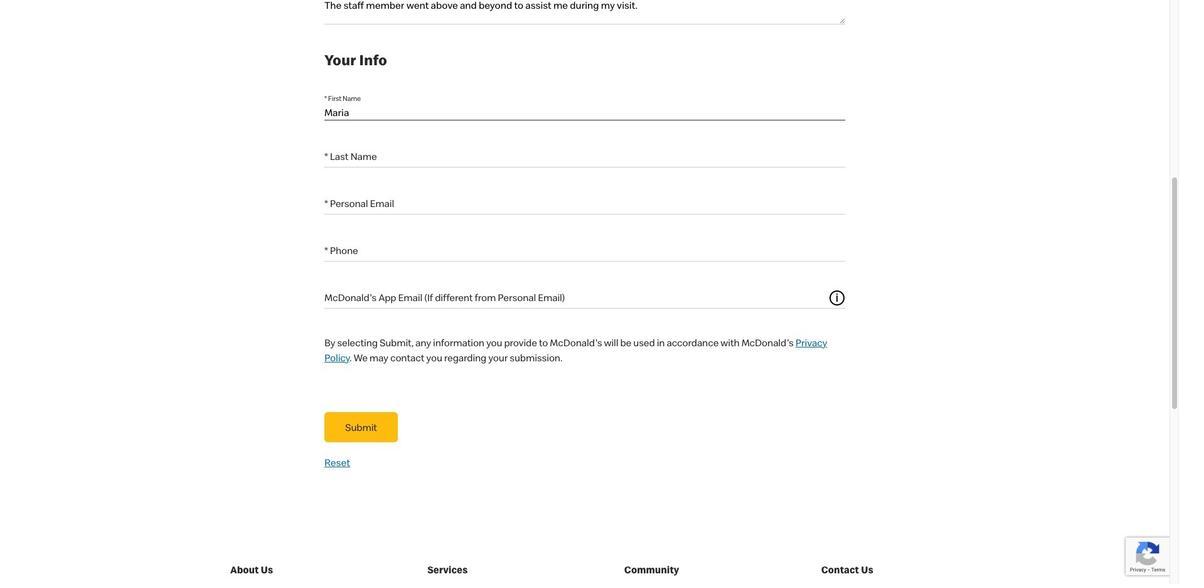 Task type: describe. For each thing, give the bounding box(es) containing it.
instructions to locate app email image
[[830, 291, 845, 306]]



Task type: locate. For each thing, give the bounding box(es) containing it.
None text field
[[324, 0, 845, 24], [324, 193, 845, 215], [324, 240, 845, 262], [324, 0, 845, 24], [324, 193, 845, 215], [324, 240, 845, 262]]

None text field
[[324, 99, 845, 120], [324, 146, 845, 168], [324, 287, 845, 309], [324, 99, 845, 120], [324, 146, 845, 168], [324, 287, 845, 309]]



Task type: vqa. For each thing, say whether or not it's contained in the screenshot.
arrow down "icon" in the 'SECONDARY' element
no



